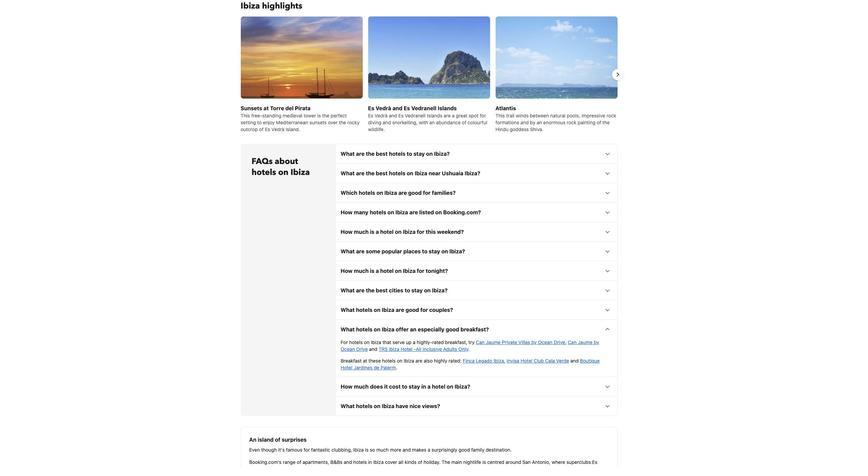 Task type: describe. For each thing, give the bounding box(es) containing it.
an inside atlantis this trail winds between natural pools, impressive rock formations and by an enormous rock painting of the hindu goddess shiva.
[[537, 120, 543, 125]]

how much does it cost to stay in a hotel on ibiza? button
[[335, 377, 618, 397]]

winds
[[516, 113, 529, 119]]

how many hotels on ibiza are listed on booking.com?
[[341, 209, 481, 216]]

much for how much is a hotel on ibiza for tonight?
[[354, 268, 369, 274]]

highly
[[434, 358, 448, 364]]

trail
[[507, 113, 515, 119]]

breakfast
[[341, 358, 362, 364]]

rated:
[[449, 358, 462, 364]]

adults
[[444, 347, 458, 352]]

hotel inside boutique hotel jardines de palerm
[[341, 365, 353, 371]]

what are the best hotels to stay on ibiza? button
[[335, 144, 618, 164]]

how much is a hotel on ibiza for tonight? button
[[335, 262, 618, 281]]

hotel for tonight?
[[381, 268, 394, 274]]

around
[[506, 460, 522, 466]]

families?
[[432, 190, 456, 196]]

club
[[534, 358, 544, 364]]

even
[[249, 447, 260, 453]]

finca
[[463, 358, 475, 364]]

atlantis image
[[496, 16, 618, 138]]

the down what are the best hotels to stay on ibiza?
[[366, 170, 375, 177]]

1 jaume from the left
[[486, 340, 501, 346]]

faqs about hotels on ibiza
[[252, 156, 310, 178]]

on up "these"
[[364, 340, 370, 346]]

some
[[366, 249, 381, 255]]

hotels inside the faqs about hotels on ibiza
[[252, 167, 276, 178]]

how much is a hotel on ibiza for this weekend? button
[[335, 222, 618, 242]]

what are some popular places to stay on ibiza? button
[[335, 242, 618, 261]]

invisa
[[507, 358, 520, 364]]

breakfast at these hotels on ibiza are also highly rated: finca legado ibiza , invisa hotel club cala verde and
[[341, 358, 580, 364]]

for left families?
[[423, 190, 431, 196]]

1 can from the left
[[476, 340, 485, 346]]

0 horizontal spatial ,
[[504, 358, 506, 364]]

also
[[424, 358, 433, 364]]

to inside sunsets at torre del pirata this free-standing medieval tower is the perfect setting to enjoy mediterranean sunsets over the rocky outcrop of es vedrà island.
[[257, 120, 262, 125]]

fantastic
[[311, 447, 331, 453]]

the inside atlantis this trail winds between natural pools, impressive rock formations and by an enormous rock painting of the hindu goddess shiva.
[[603, 120, 610, 125]]

island
[[258, 437, 274, 443]]

these
[[369, 358, 381, 364]]

1 horizontal spatial ocean
[[539, 340, 553, 346]]

centred
[[488, 460, 505, 466]]

1 vertical spatial vedranell
[[405, 113, 426, 119]]

and trs ibiza hotel -all inclusive adults only .
[[368, 347, 470, 352]]

best for what are the best cities to stay on ibiza?
[[376, 288, 388, 294]]

boutique hotel jardines de palerm
[[341, 358, 600, 371]]

by inside can jaume by ocean drive
[[594, 340, 600, 346]]

0 vertical spatial vedrà
[[376, 105, 392, 111]]

only
[[289, 467, 298, 468]]

es inside booking.com's range of apartments, b&bs and hotels in ibiza cover all kinds of holiday. the main nightlife is centred around san antonio, where superclubs es paradis and eden only kick off after midnight.
[[593, 460, 598, 466]]

sunsets at torre del pirata this free-standing medieval tower is the perfect setting to enjoy mediterranean sunsets over the rocky outcrop of es vedrà island.
[[241, 105, 360, 132]]

on down which hotels on ibiza are good for families?
[[388, 209, 394, 216]]

and inside atlantis this trail winds between natural pools, impressive rock formations and by an enormous rock painting of the hindu goddess shiva.
[[521, 120, 529, 125]]

accordion control element
[[335, 144, 618, 417]]

trs ibiza hotel -all inclusive adults only link
[[379, 347, 469, 352]]

invisa hotel club cala verde link
[[507, 358, 570, 364]]

the up over
[[323, 113, 330, 119]]

next image
[[614, 71, 622, 79]]

in for a
[[422, 384, 427, 390]]

kick
[[300, 467, 309, 468]]

it
[[385, 384, 388, 390]]

b&bs
[[331, 460, 343, 466]]

on inside dropdown button
[[374, 327, 381, 333]]

on down rated:
[[447, 384, 454, 390]]

ibiza highlights
[[241, 0, 303, 12]]

near
[[429, 170, 441, 177]]

more
[[390, 447, 402, 453]]

on down what are the best cities to stay on ibiza?
[[374, 307, 381, 313]]

eden
[[277, 467, 288, 468]]

vedrà inside sunsets at torre del pirata this free-standing medieval tower is the perfect setting to enjoy mediterranean sunsets over the rocky outcrop of es vedrà island.
[[272, 126, 285, 132]]

this inside atlantis this trail winds between natural pools, impressive rock formations and by an enormous rock painting of the hindu goddess shiva.
[[496, 113, 505, 119]]

jaume inside can jaume by ocean drive
[[578, 340, 593, 346]]

after
[[317, 467, 328, 468]]

booking.com's
[[249, 460, 282, 466]]

makes
[[412, 447, 427, 453]]

for left couples?
[[421, 307, 428, 313]]

what hotels on ibiza offer an especially good breakfast? button
[[335, 320, 618, 339]]

stay for places
[[429, 249, 441, 255]]

what for what are the best cities to stay on ibiza?
[[341, 288, 355, 294]]

off
[[310, 467, 316, 468]]

couples?
[[430, 307, 453, 313]]

on right which
[[377, 190, 383, 196]]

what hotels on ibiza have nice views? button
[[335, 397, 618, 416]]

faqs
[[252, 156, 273, 167]]

this
[[426, 229, 436, 235]]

what for what hotels on ibiza offer an especially good breakfast?
[[341, 327, 355, 333]]

hotel for this
[[381, 229, 394, 235]]

the down perfect
[[339, 120, 346, 125]]

verde
[[557, 358, 570, 364]]

perfect
[[331, 113, 347, 119]]

del
[[286, 105, 294, 111]]

es inside sunsets at torre del pirata this free-standing medieval tower is the perfect setting to enjoy mediterranean sunsets over the rocky outcrop of es vedrà island.
[[265, 126, 270, 132]]

0 vertical spatial vedranell
[[412, 105, 437, 111]]

with
[[419, 120, 429, 125]]

cities
[[389, 288, 404, 294]]

0 horizontal spatial rock
[[567, 120, 577, 125]]

offer
[[396, 327, 409, 333]]

cover
[[385, 460, 398, 466]]

ibiza inside dropdown button
[[382, 327, 395, 333]]

booking.com?
[[444, 209, 481, 216]]

listed
[[420, 209, 434, 216]]

are inside es vedrà and es vedranell islands es vedrà and es vedranell islands are a great spot for diving and snorkelling, with an abundance of colourful wildlife.
[[444, 113, 451, 119]]

enormous
[[544, 120, 566, 125]]

is left so
[[365, 447, 369, 453]]

nice
[[410, 404, 421, 410]]

to for how much does it cost to stay in a hotel on ibiza?
[[402, 384, 408, 390]]

good up how many hotels on ibiza are listed on booking.com?
[[409, 190, 422, 196]]

0 vertical spatial hotel
[[401, 347, 413, 352]]

weekend?
[[437, 229, 464, 235]]

standing
[[262, 113, 282, 119]]

how much is a hotel on ibiza for tonight?
[[341, 268, 448, 274]]

-
[[414, 347, 416, 352]]

snorkelling,
[[393, 120, 418, 125]]

an inside es vedrà and es vedranell islands es vedrà and es vedranell islands are a great spot for diving and snorkelling, with an abundance of colourful wildlife.
[[430, 120, 435, 125]]

about
[[275, 156, 298, 167]]

on up the near
[[427, 151, 433, 157]]

enjoy
[[263, 120, 275, 125]]

good up what hotels on ibiza offer an especially good breakfast?
[[406, 307, 419, 313]]

what for what are the best hotels to stay on ibiza?
[[341, 151, 355, 157]]

best for what are the best hotels to stay on ibiza?
[[376, 151, 388, 157]]

san
[[523, 460, 531, 466]]

es vedrà and es vedranell islands es vedrà and es vedranell islands are a great spot for diving and snorkelling, with an abundance of colourful wildlife.
[[368, 105, 488, 132]]

an island of surprises
[[249, 437, 307, 443]]

hotels inside dropdown button
[[356, 327, 373, 333]]

much for how much does it cost to stay in a hotel on ibiza?
[[354, 384, 369, 390]]

for inside es vedrà and es vedranell islands es vedrà and es vedranell islands are a great spot for diving and snorkelling, with an abundance of colourful wildlife.
[[480, 113, 486, 119]]

ibiza inside the faqs about hotels on ibiza
[[291, 167, 310, 178]]

how for how much is a hotel on ibiza for tonight?
[[341, 268, 353, 274]]

for hotels on ibiza that serve up a highly-rated breakfast, try can jaume private villas by ocean drive ,
[[341, 340, 568, 346]]

ibiza? inside how much does it cost to stay in a hotel on ibiza? dropdown button
[[455, 384, 471, 390]]

breakfast?
[[461, 327, 489, 333]]

ibiza? for what are the best cities to stay on ibiza?
[[432, 288, 448, 294]]

stay for cost
[[409, 384, 420, 390]]

private
[[502, 340, 518, 346]]



Task type: locate. For each thing, give the bounding box(es) containing it.
drive inside can jaume by ocean drive
[[357, 347, 368, 352]]

islands up abundance
[[438, 105, 457, 111]]

of down impressive
[[597, 120, 602, 125]]

4 what from the top
[[341, 288, 355, 294]]

a inside es vedrà and es vedranell islands es vedrà and es vedranell islands are a great spot for diving and snorkelling, with an abundance of colourful wildlife.
[[452, 113, 455, 119]]

tonight?
[[426, 268, 448, 274]]

2 horizontal spatial an
[[537, 120, 543, 125]]

what are the best hotels on ibiza near ushuaia ibiza?
[[341, 170, 481, 177]]

0 vertical spatial ,
[[566, 340, 567, 346]]

atlantis this trail winds between natural pools, impressive rock formations and by an enormous rock painting of the hindu goddess shiva.
[[496, 105, 617, 132]]

many
[[354, 209, 369, 216]]

sunsets at torre del pirata image
[[241, 16, 363, 138]]

1 vertical spatial best
[[376, 170, 388, 177]]

what inside what are the best hotels on ibiza near ushuaia ibiza? dropdown button
[[341, 170, 355, 177]]

ibiza? down boutique hotel jardines de palerm
[[455, 384, 471, 390]]

of up it's at the left bottom
[[275, 437, 281, 443]]

hotels
[[389, 151, 406, 157], [252, 167, 276, 178], [389, 170, 406, 177], [359, 190, 376, 196], [370, 209, 387, 216], [356, 307, 373, 313], [356, 327, 373, 333], [350, 340, 363, 346], [382, 358, 396, 364], [356, 404, 373, 410], [354, 460, 367, 466]]

this down atlantis
[[496, 113, 505, 119]]

on up trs
[[374, 327, 381, 333]]

2 how from the top
[[341, 229, 353, 235]]

rock right impressive
[[607, 113, 617, 119]]

good left "family"
[[459, 447, 470, 453]]

islands
[[438, 105, 457, 111], [427, 113, 443, 119]]

that
[[383, 340, 392, 346]]

can up "verde"
[[568, 340, 577, 346]]

which
[[341, 190, 358, 196]]

trs
[[379, 347, 388, 352]]

surprisingly
[[432, 447, 458, 453]]

at up standing
[[264, 105, 269, 111]]

what for what are some popular places to stay on ibiza?
[[341, 249, 355, 255]]

much left does
[[354, 384, 369, 390]]

what inside dropdown button
[[341, 327, 355, 333]]

can jaume by ocean drive
[[341, 340, 600, 352]]

diving
[[368, 120, 382, 125]]

on down does
[[374, 404, 381, 410]]

ocean
[[539, 340, 553, 346], [341, 347, 355, 352]]

nightlife
[[464, 460, 482, 466]]

4 how from the top
[[341, 384, 353, 390]]

ibiza? down weekend?
[[450, 249, 465, 255]]

0 vertical spatial ocean
[[539, 340, 553, 346]]

what hotels on ibiza are good for couples? button
[[335, 301, 618, 320]]

0 horizontal spatial .
[[396, 365, 398, 371]]

in inside booking.com's range of apartments, b&bs and hotels in ibiza cover all kinds of holiday. the main nightlife is centred around san antonio, where superclubs es paradis and eden only kick off after midnight.
[[368, 460, 372, 466]]

what inside what are the best cities to stay on ibiza? dropdown button
[[341, 288, 355, 294]]

by inside atlantis this trail winds between natural pools, impressive rock formations and by an enormous rock painting of the hindu goddess shiva.
[[531, 120, 536, 125]]

what for what are the best hotels on ibiza near ushuaia ibiza?
[[341, 170, 355, 177]]

on up which hotels on ibiza are good for families?
[[407, 170, 414, 177]]

ibiza? for what are the best hotels to stay on ibiza?
[[434, 151, 450, 157]]

0 vertical spatial hotel
[[381, 229, 394, 235]]

of right kinds
[[418, 460, 423, 466]]

on up what are some popular places to stay on ibiza?
[[395, 229, 402, 235]]

best down what are the best hotels to stay on ibiza?
[[376, 170, 388, 177]]

in
[[422, 384, 427, 390], [368, 460, 372, 466]]

1 vertical spatial ocean
[[341, 347, 355, 352]]

what are the best cities to stay on ibiza? button
[[335, 281, 618, 300]]

ocean up cala
[[539, 340, 553, 346]]

of up kick
[[297, 460, 302, 466]]

0 horizontal spatial hotel
[[341, 365, 353, 371]]

mediterranean
[[276, 120, 309, 125]]

a right the "makes"
[[428, 447, 431, 453]]

what hotels on ibiza are good for couples?
[[341, 307, 453, 313]]

to inside dropdown button
[[422, 249, 428, 255]]

1 best from the top
[[376, 151, 388, 157]]

is up some on the left of the page
[[370, 229, 375, 235]]

is inside how much is a hotel on ibiza for tonight? dropdown button
[[370, 268, 375, 274]]

have
[[396, 404, 409, 410]]

medieval
[[283, 113, 303, 119]]

1 vertical spatial islands
[[427, 113, 443, 119]]

hotel up popular
[[381, 229, 394, 235]]

surprises
[[282, 437, 307, 443]]

by up "boutique"
[[594, 340, 600, 346]]

what inside what hotels on ibiza have nice views? dropdown button
[[341, 404, 355, 410]]

the down wildlife.
[[366, 151, 375, 157]]

by up "shiva."
[[531, 120, 536, 125]]

natural
[[551, 113, 566, 119]]

1 horizontal spatial can
[[568, 340, 577, 346]]

ibiza? inside what are the best hotels to stay on ibiza? dropdown button
[[434, 151, 450, 157]]

a down some on the left of the page
[[376, 268, 379, 274]]

of inside es vedrà and es vedranell islands es vedrà and es vedranell islands are a great spot for diving and snorkelling, with an abundance of colourful wildlife.
[[462, 120, 467, 125]]

of down 'great'
[[462, 120, 467, 125]]

this up setting
[[241, 113, 250, 119]]

can right try
[[476, 340, 485, 346]]

ibiza? up the near
[[434, 151, 450, 157]]

which hotels on ibiza are good for families? button
[[335, 183, 618, 203]]

0 horizontal spatial at
[[264, 105, 269, 111]]

0 vertical spatial islands
[[438, 105, 457, 111]]

2 this from the left
[[496, 113, 505, 119]]

drive up breakfast
[[357, 347, 368, 352]]

at for sunsets
[[264, 105, 269, 111]]

though
[[261, 447, 277, 453]]

for left tonight?
[[417, 268, 425, 274]]

jaume left private
[[486, 340, 501, 346]]

0 horizontal spatial an
[[410, 327, 417, 333]]

ibiza? up couples?
[[432, 288, 448, 294]]

ocean inside can jaume by ocean drive
[[341, 347, 355, 352]]

1 vertical spatial vedrà
[[375, 113, 388, 119]]

1 this from the left
[[241, 113, 250, 119]]

in for ibiza
[[368, 460, 372, 466]]

what inside 'what hotels on ibiza are good for couples?' dropdown button
[[341, 307, 355, 313]]

ibiza? inside what are the best cities to stay on ibiza? dropdown button
[[432, 288, 448, 294]]

much right so
[[377, 447, 389, 453]]

to for what are the best cities to stay on ibiza?
[[405, 288, 410, 294]]

antonio,
[[533, 460, 551, 466]]

drive up "verde"
[[554, 340, 566, 346]]

of inside atlantis this trail winds between natural pools, impressive rock formations and by an enormous rock painting of the hindu goddess shiva.
[[597, 120, 602, 125]]

wildlife.
[[368, 126, 385, 132]]

vedrà
[[376, 105, 392, 111], [375, 113, 388, 119], [272, 126, 285, 132]]

palerm
[[381, 365, 396, 371]]

1 vertical spatial hotel
[[381, 268, 394, 274]]

a right up
[[413, 340, 416, 346]]

villas
[[519, 340, 531, 346]]

hotel down up
[[401, 347, 413, 352]]

1 how from the top
[[341, 209, 353, 216]]

are
[[444, 113, 451, 119], [356, 151, 365, 157], [356, 170, 365, 177], [399, 190, 407, 196], [410, 209, 418, 216], [356, 249, 365, 255], [356, 288, 365, 294], [396, 307, 405, 313], [416, 358, 423, 364]]

ibiza highlights section
[[235, 16, 623, 138]]

how many hotels on ibiza are listed on booking.com? button
[[335, 203, 618, 222]]

popular
[[382, 249, 402, 255]]

2 vertical spatial hotel
[[341, 365, 353, 371]]

0 vertical spatial in
[[422, 384, 427, 390]]

for up colourful
[[480, 113, 486, 119]]

is down some on the left of the page
[[370, 268, 375, 274]]

0 vertical spatial drive
[[554, 340, 566, 346]]

at inside accordion control "element"
[[363, 358, 368, 364]]

much down some on the left of the page
[[354, 268, 369, 274]]

an down between
[[537, 120, 543, 125]]

apartments,
[[303, 460, 329, 466]]

good up for hotels on ibiza that serve up a highly-rated breakfast, try can jaume private villas by ocean drive ,
[[446, 327, 460, 333]]

a up views?
[[428, 384, 431, 390]]

pirata
[[295, 105, 311, 111]]

a left 'great'
[[452, 113, 455, 119]]

1 horizontal spatial rock
[[607, 113, 617, 119]]

is left centred
[[483, 460, 486, 466]]

to down free-
[[257, 120, 262, 125]]

for right famous
[[304, 447, 310, 453]]

ibiza? inside what are the best hotels on ibiza near ushuaia ibiza? dropdown button
[[465, 170, 481, 177]]

on up cities
[[395, 268, 402, 274]]

3 what from the top
[[341, 249, 355, 255]]

stay inside dropdown button
[[429, 249, 441, 255]]

1 vertical spatial drive
[[357, 347, 368, 352]]

hotels inside booking.com's range of apartments, b&bs and hotels in ibiza cover all kinds of holiday. the main nightlife is centred around san antonio, where superclubs es paradis and eden only kick off after midnight.
[[354, 460, 367, 466]]

island.
[[286, 126, 300, 132]]

how for how much is a hotel on ibiza for this weekend?
[[341, 229, 353, 235]]

ocean down for
[[341, 347, 355, 352]]

on inside the faqs about hotels on ibiza
[[278, 167, 289, 178]]

great
[[456, 113, 468, 119]]

ibiza inside booking.com's range of apartments, b&bs and hotels in ibiza cover all kinds of holiday. the main nightlife is centred around san antonio, where superclubs es paradis and eden only kick off after midnight.
[[374, 460, 384, 466]]

this inside sunsets at torre del pirata this free-standing medieval tower is the perfect setting to enjoy mediterranean sunsets over the rocky outcrop of es vedrà island.
[[241, 113, 250, 119]]

0 horizontal spatial this
[[241, 113, 250, 119]]

1 vertical spatial hotel
[[521, 358, 533, 364]]

3 best from the top
[[376, 288, 388, 294]]

rated
[[433, 340, 444, 346]]

impressive
[[582, 113, 606, 119]]

2 vertical spatial vedrà
[[272, 126, 285, 132]]

kinds
[[405, 460, 417, 466]]

a
[[452, 113, 455, 119], [376, 229, 379, 235], [376, 268, 379, 274], [413, 340, 416, 346], [428, 384, 431, 390], [428, 447, 431, 453]]

at up jardines
[[363, 358, 368, 364]]

hindu
[[496, 126, 509, 132]]

1 horizontal spatial this
[[496, 113, 505, 119]]

what for what hotels on ibiza have nice views?
[[341, 404, 355, 410]]

outcrop
[[241, 126, 258, 132]]

in up views?
[[422, 384, 427, 390]]

at for breakfast
[[363, 358, 368, 364]]

booking.com's range of apartments, b&bs and hotels in ibiza cover all kinds of holiday. the main nightlife is centred around san antonio, where superclubs es paradis and eden only kick off after midnight.
[[249, 460, 598, 468]]

es vedrà and es vedranell islands image
[[368, 16, 490, 138]]

holiday.
[[424, 460, 441, 466]]

how for how many hotels on ibiza are listed on booking.com?
[[341, 209, 353, 216]]

1 horizontal spatial drive
[[554, 340, 566, 346]]

1 vertical spatial rock
[[567, 120, 577, 125]]

what inside what are some popular places to stay on ibiza? dropdown button
[[341, 249, 355, 255]]

to right places
[[422, 249, 428, 255]]

stay up what are the best hotels on ibiza near ushuaia ibiza?
[[414, 151, 425, 157]]

2 horizontal spatial hotel
[[521, 358, 533, 364]]

1 horizontal spatial .
[[469, 347, 470, 352]]

2 best from the top
[[376, 170, 388, 177]]

stay right cities
[[412, 288, 423, 294]]

is
[[318, 113, 321, 119], [370, 229, 375, 235], [370, 268, 375, 274], [365, 447, 369, 453], [483, 460, 486, 466]]

2 can from the left
[[568, 340, 577, 346]]

can jaume private villas by ocean drive link
[[476, 340, 566, 346]]

is up sunsets
[[318, 113, 321, 119]]

vedranell
[[412, 105, 437, 111], [405, 113, 426, 119]]

1 horizontal spatial an
[[430, 120, 435, 125]]

is inside sunsets at torre del pirata this free-standing medieval tower is the perfect setting to enjoy mediterranean sunsets over the rocky outcrop of es vedrà island.
[[318, 113, 321, 119]]

what
[[341, 151, 355, 157], [341, 170, 355, 177], [341, 249, 355, 255], [341, 288, 355, 294], [341, 307, 355, 313], [341, 327, 355, 333], [341, 404, 355, 410]]

0 vertical spatial .
[[469, 347, 470, 352]]

2 vertical spatial best
[[376, 288, 388, 294]]

at inside sunsets at torre del pirata this free-standing medieval tower is the perfect setting to enjoy mediterranean sunsets over the rocky outcrop of es vedrà island.
[[264, 105, 269, 111]]

on down weekend?
[[442, 249, 448, 255]]

stay for hotels
[[414, 151, 425, 157]]

are inside dropdown button
[[356, 249, 365, 255]]

an right offer
[[410, 327, 417, 333]]

so
[[370, 447, 375, 453]]

the left cities
[[366, 288, 375, 294]]

midnight.
[[329, 467, 350, 468]]

6 what from the top
[[341, 327, 355, 333]]

main
[[452, 460, 462, 466]]

cost
[[389, 384, 401, 390]]

family
[[472, 447, 485, 453]]

can inside can jaume by ocean drive
[[568, 340, 577, 346]]

ibiza? right ushuaia in the top right of the page
[[465, 170, 481, 177]]

1 horizontal spatial ,
[[566, 340, 567, 346]]

1 horizontal spatial hotel
[[401, 347, 413, 352]]

0 vertical spatial best
[[376, 151, 388, 157]]

0 vertical spatial rock
[[607, 113, 617, 119]]

0 horizontal spatial jaume
[[486, 340, 501, 346]]

, left invisa
[[504, 358, 506, 364]]

2 jaume from the left
[[578, 340, 593, 346]]

how for how much does it cost to stay in a hotel on ibiza?
[[341, 384, 353, 390]]

1 vertical spatial .
[[396, 365, 398, 371]]

to for what are the best hotels to stay on ibiza?
[[407, 151, 413, 157]]

hotel down breakfast
[[341, 365, 353, 371]]

7 what from the top
[[341, 404, 355, 410]]

the
[[442, 460, 451, 466]]

what inside what are the best hotels to stay on ibiza? dropdown button
[[341, 151, 355, 157]]

,
[[566, 340, 567, 346], [504, 358, 506, 364]]

1 vertical spatial in
[[368, 460, 372, 466]]

on inside dropdown button
[[442, 249, 448, 255]]

1 horizontal spatial in
[[422, 384, 427, 390]]

1 vertical spatial ,
[[504, 358, 506, 364]]

of down enjoy at left
[[259, 126, 264, 132]]

highly-
[[417, 340, 433, 346]]

best left cities
[[376, 288, 388, 294]]

all
[[399, 460, 404, 466]]

ibiza? inside what are some popular places to stay on ibiza? dropdown button
[[450, 249, 465, 255]]

best down wildlife.
[[376, 151, 388, 157]]

jaume up "boutique"
[[578, 340, 593, 346]]

ibiza
[[241, 0, 260, 12], [291, 167, 310, 178], [415, 170, 428, 177], [385, 190, 397, 196], [396, 209, 408, 216], [403, 229, 416, 235], [403, 268, 416, 274], [382, 307, 395, 313], [382, 327, 395, 333], [371, 340, 382, 346], [389, 347, 400, 352], [404, 358, 415, 364], [494, 358, 504, 364], [382, 404, 395, 410], [354, 447, 364, 453], [374, 460, 384, 466]]

what are the best hotels to stay on ibiza?
[[341, 151, 450, 157]]

jaume
[[486, 340, 501, 346], [578, 340, 593, 346]]

try
[[469, 340, 475, 346]]

an
[[249, 437, 257, 443]]

1 vertical spatial at
[[363, 358, 368, 364]]

hotel down popular
[[381, 268, 394, 274]]

on right "listed"
[[436, 209, 442, 216]]

for left the this
[[417, 229, 425, 235]]

rock down pools,
[[567, 120, 577, 125]]

cala
[[546, 358, 555, 364]]

to up what are the best hotels on ibiza near ushuaia ibiza?
[[407, 151, 413, 157]]

in inside dropdown button
[[422, 384, 427, 390]]

good inside dropdown button
[[446, 327, 460, 333]]

to right cities
[[405, 288, 410, 294]]

best for what are the best hotels on ibiza near ushuaia ibiza?
[[376, 170, 388, 177]]

0 horizontal spatial ocean
[[341, 347, 355, 352]]

, up "verde"
[[566, 340, 567, 346]]

in down so
[[368, 460, 372, 466]]

even though it's famous for fantastic clubbing, ibiza is so much more and makes a surprisingly good family destination.
[[249, 447, 512, 453]]

an inside dropdown button
[[410, 327, 417, 333]]

5 what from the top
[[341, 307, 355, 313]]

places
[[404, 249, 421, 255]]

0 horizontal spatial drive
[[357, 347, 368, 352]]

hotel left club
[[521, 358, 533, 364]]

2 what from the top
[[341, 170, 355, 177]]

up
[[406, 340, 412, 346]]

between
[[530, 113, 549, 119]]

is inside booking.com's range of apartments, b&bs and hotels in ibiza cover all kinds of holiday. the main nightlife is centred around san antonio, where superclubs es paradis and eden only kick off after midnight.
[[483, 460, 486, 466]]

much for how much is a hotel on ibiza for this weekend?
[[354, 229, 369, 235]]

on right faqs
[[278, 167, 289, 178]]

on down tonight?
[[424, 288, 431, 294]]

the down impressive
[[603, 120, 610, 125]]

0 horizontal spatial can
[[476, 340, 485, 346]]

1 what from the top
[[341, 151, 355, 157]]

of inside sunsets at torre del pirata this free-standing medieval tower is the perfect setting to enjoy mediterranean sunsets over the rocky outcrop of es vedrà island.
[[259, 126, 264, 132]]

hotel up views?
[[432, 384, 446, 390]]

. down try
[[469, 347, 470, 352]]

2 vertical spatial hotel
[[432, 384, 446, 390]]

stay right cost
[[409, 384, 420, 390]]

stay up tonight?
[[429, 249, 441, 255]]

abundance
[[436, 120, 461, 125]]

stay for cities
[[412, 288, 423, 294]]

is inside the how much is a hotel on ibiza for this weekend? dropdown button
[[370, 229, 375, 235]]

0 horizontal spatial in
[[368, 460, 372, 466]]

atlantis
[[496, 105, 516, 111]]

of
[[462, 120, 467, 125], [597, 120, 602, 125], [259, 126, 264, 132], [275, 437, 281, 443], [297, 460, 302, 466], [418, 460, 423, 466]]

good
[[409, 190, 422, 196], [406, 307, 419, 313], [446, 327, 460, 333], [459, 447, 470, 453]]

1 horizontal spatial at
[[363, 358, 368, 364]]

a up some on the left of the page
[[376, 229, 379, 235]]

what for what hotels on ibiza are good for couples?
[[341, 307, 355, 313]]

colourful
[[468, 120, 488, 125]]

0 vertical spatial at
[[264, 105, 269, 111]]

boutique hotel jardines de palerm link
[[341, 358, 600, 371]]

. up cost
[[396, 365, 398, 371]]

which hotels on ibiza are good for families?
[[341, 190, 456, 196]]

on down 'serve'
[[397, 358, 403, 364]]

setting
[[241, 120, 256, 125]]

by right villas
[[532, 340, 537, 346]]

ibiza? for what are some popular places to stay on ibiza?
[[450, 249, 465, 255]]

to for what are some popular places to stay on ibiza?
[[422, 249, 428, 255]]

to right cost
[[402, 384, 408, 390]]

jardines
[[354, 365, 373, 371]]

3 how from the top
[[341, 268, 353, 274]]

1 horizontal spatial jaume
[[578, 340, 593, 346]]

can
[[476, 340, 485, 346], [568, 340, 577, 346]]



Task type: vqa. For each thing, say whether or not it's contained in the screenshot.
How much does it cost to rent a car in the United States for a week? "it"
no



